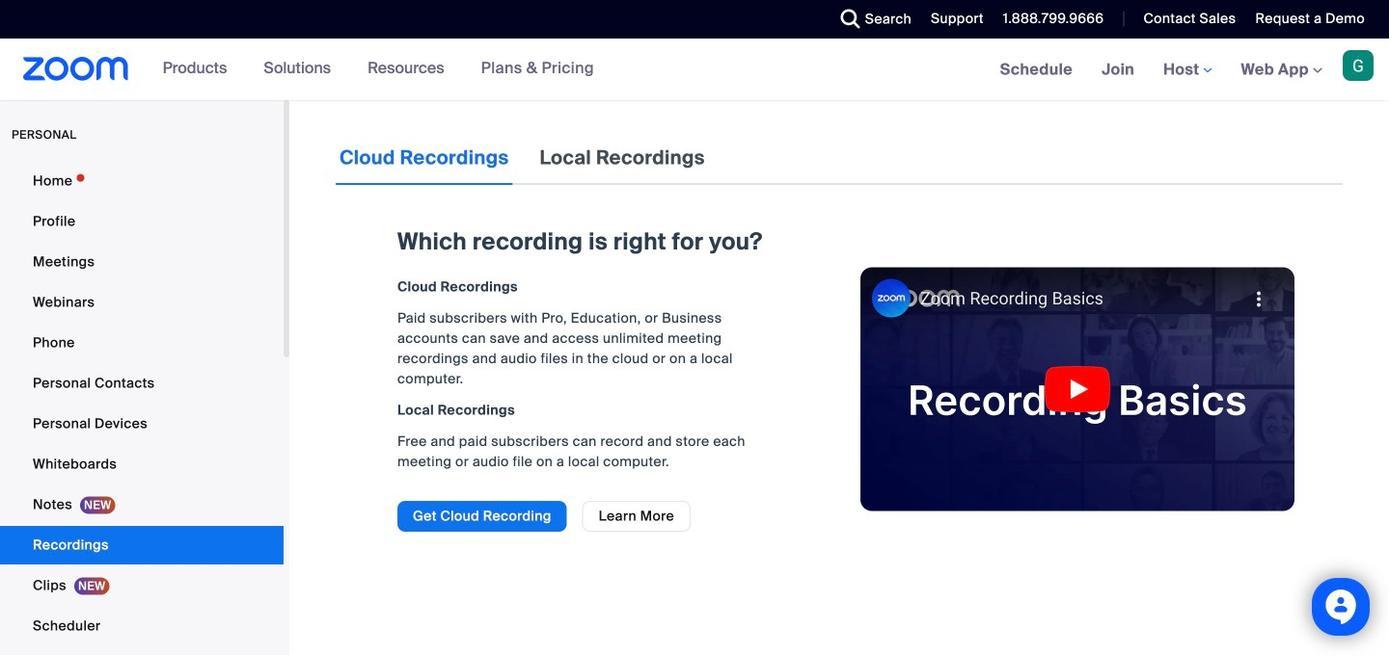 Task type: locate. For each thing, give the bounding box(es) containing it.
1 horizontal spatial tab
[[536, 131, 709, 185]]

0 horizontal spatial tab
[[336, 131, 513, 185]]

2 tab from the left
[[536, 131, 709, 185]]

meetings navigation
[[986, 39, 1389, 102]]

product information navigation
[[148, 39, 609, 100]]

tab
[[336, 131, 513, 185], [536, 131, 709, 185]]

banner
[[0, 39, 1389, 102]]

personal menu menu
[[0, 162, 284, 656]]

profile picture image
[[1343, 50, 1374, 81]]



Task type: vqa. For each thing, say whether or not it's contained in the screenshot.
the US inside the US & Canada Unlimited Unlimited Regional Calling
no



Task type: describe. For each thing, give the bounding box(es) containing it.
1 tab from the left
[[336, 131, 513, 185]]

tabs of recording tab list
[[336, 131, 709, 185]]

zoom logo image
[[23, 57, 129, 81]]

main content element
[[336, 131, 1343, 552]]



